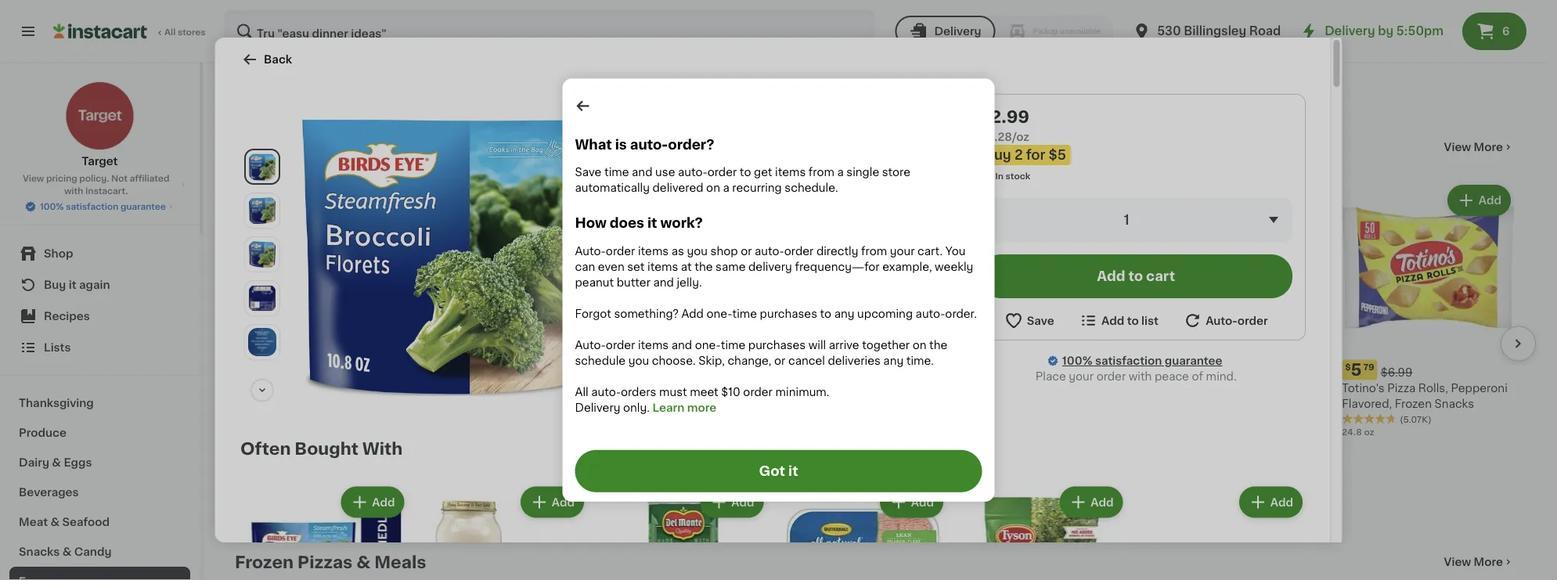 Task type: describe. For each thing, give the bounding box(es) containing it.
auto- for auto-order items as you shop or auto-order directly from your cart. you can even set items at the same delivery frequency—for example, weekly peanut butter and jelly. forgot something? add one-time purchases to any upcoming auto-order. auto-order items and one-time purchases will arrive together on the schedule you choose. skip, change, or cancel deliveries any time. all auto-orders must meet $10 order minimum. delivery only.
[[575, 246, 606, 257]]

1 vertical spatial a
[[723, 183, 730, 194]]

2 inside $2.99 $0.28/oz buy 2 for $5
[[1015, 148, 1023, 162]]

shop link
[[9, 238, 190, 269]]

100% satisfaction guarantee button
[[24, 197, 175, 213]]

frozen inside 'bagel bites cheese & pepperoni mini pizza bagel frozen food snacks'
[[789, 430, 826, 441]]

100% satisfaction guarantee inside button
[[40, 202, 166, 211]]

$ for totino's pizza rolls, pepperoni flavored, frozen snacks
[[1346, 363, 1352, 371]]

bagel bites cheese & pepperoni mini pizza bagel frozen food snacks
[[789, 398, 937, 441]]

from inside save time and use auto-order to get items from a single store automatically delivered on a recurring schedule.
[[809, 167, 835, 178]]

pizzas
[[298, 554, 353, 571]]

stores
[[178, 28, 206, 36]]

shop all birds eye
[[608, 134, 709, 145]]

free
[[1009, 345, 1029, 353]]

candy
[[74, 547, 112, 558]]

many inside the product group
[[805, 475, 829, 484]]

see eligible items button for 12
[[789, 492, 961, 519]]

time inside save time and use auto-order to get items from a single store automatically delivered on a recurring schedule.
[[605, 167, 629, 178]]

will
[[809, 340, 827, 351]]

pizza inside 'bagel bites cheese & pepperoni mini pizza bagel frozen food snacks'
[[874, 414, 903, 425]]

more for frozen pizzas & meals
[[1475, 557, 1504, 568]]

order inside save time and use auto-order to get items from a single store automatically delivered on a recurring schedule.
[[708, 167, 737, 178]]

rolls, for pepperoni
[[1419, 383, 1449, 394]]

single
[[847, 167, 880, 178]]

snacks inside totino's pizza rolls, cheese flavored, frozen snacks
[[697, 398, 736, 409]]

from inside auto-order items as you shop or auto-order directly from your cart. you can even set items at the same delivery frequency—for example, weekly peanut butter and jelly. forgot something? add one-time purchases to any upcoming auto-order. auto-order items and one-time purchases will arrive together on the schedule you choose. skip, change, or cancel deliveries any time. all auto-orders must meet $10 order minimum. delivery only.
[[862, 246, 888, 257]]

view for on sale now
[[1445, 142, 1472, 153]]

all
[[640, 134, 653, 145]]

all stores
[[164, 28, 206, 36]]

1 horizontal spatial any
[[884, 355, 904, 366]]

24.8
[[1343, 428, 1363, 437]]

deep indian kitchen chicken tikka masala, medium spice
[[974, 398, 1133, 425]]

something?
[[614, 308, 679, 319]]

to inside auto-order items as you shop or auto-order directly from your cart. you can even set items at the same delivery frequency—for example, weekly peanut butter and jelly. forgot something? add one-time purchases to any upcoming auto-order. auto-order items and one-time purchases will arrive together on the schedule you choose. skip, change, or cancel deliveries any time. all auto-orders must meet $10 order minimum. delivery only.
[[821, 308, 832, 319]]

low
[[608, 169, 631, 180]]

edamame
[[420, 414, 475, 425]]

delivery by 5:50pm link
[[1300, 22, 1444, 41]]

1 vertical spatial the
[[930, 340, 948, 351]]

automatically
[[575, 183, 650, 194]]

530 billingsley road button
[[1133, 9, 1282, 53]]

view for frozen pizzas & meals
[[1445, 557, 1472, 568]]

4.3
[[682, 150, 700, 161]]

10.8 inside low sugar 10.8 oz
[[608, 185, 631, 196]]

with inside 'view pricing policy. not affiliated with instacart.'
[[64, 187, 83, 195]]

save time and use auto-order to get items from a single store automatically delivered on a recurring schedule.
[[575, 167, 914, 194]]

auto-order button
[[1183, 311, 1268, 331]]

lists link
[[9, 332, 190, 363]]

to left cart at the right of page
[[1129, 270, 1143, 283]]

spend for bagel
[[794, 385, 822, 393]]

birds for birds eye steamfresh edamame in the pod frozen vegetables
[[420, 398, 448, 409]]

low sugar 10.8 oz
[[608, 169, 667, 196]]

affiliated
[[130, 174, 170, 183]]

shop for shop all birds eye
[[608, 134, 637, 145]]

$ for totino's pizza rolls, cheese flavored, frozen snacks
[[607, 363, 613, 371]]

enlarge frozen produce birds eye steamfresh broccoli florets frozen vegetables angle_left (opens in a new tab) image
[[248, 196, 276, 225]]

1 horizontal spatial or
[[775, 355, 786, 366]]

save for cheese
[[846, 385, 866, 393]]

0 horizontal spatial you
[[629, 355, 650, 366]]

& for candy
[[62, 547, 72, 558]]

auto- for auto-order
[[1206, 315, 1238, 326]]

snacks & candy link
[[9, 537, 190, 567]]

1 horizontal spatial the
[[695, 261, 713, 272]]

for down $ 2 99
[[451, 385, 464, 393]]

24.8 oz
[[1343, 428, 1375, 437]]

buy down $ 2 99
[[424, 385, 442, 393]]

2 down 'peace'
[[1182, 385, 1188, 393]]

birds eye steamfresh broccoli florets frozen vegetables
[[235, 398, 401, 425]]

shop
[[711, 246, 738, 257]]

dairy & eggs
[[19, 457, 92, 468]]

service type group
[[896, 16, 1114, 47]]

0 horizontal spatial or
[[741, 246, 752, 257]]

2 horizontal spatial stock
[[1006, 172, 1031, 181]]

in inside birds eye steamfresh edamame in the pod frozen vegetables
[[478, 414, 487, 425]]

$5 for birds eye steamfresh broccoli florets frozen vegetables
[[281, 385, 293, 393]]

see for 2
[[456, 500, 477, 511]]

recipes
[[44, 311, 90, 322]]

florets
[[235, 414, 273, 425]]

tikka
[[974, 414, 1002, 425]]

100% inside button
[[40, 202, 64, 211]]

1 vertical spatial guarantee
[[1165, 356, 1223, 367]]

sugar
[[634, 169, 667, 180]]

oz for birds eye steamfresh broccoli florets frozen vegetables
[[255, 444, 266, 453]]

example,
[[883, 261, 933, 272]]

target link
[[65, 81, 134, 169]]

schedule
[[575, 355, 626, 366]]

spice
[[1097, 414, 1128, 425]]

time.
[[907, 355, 934, 366]]

guarantee inside button
[[121, 202, 166, 211]]

must
[[660, 387, 687, 398]]

forgot
[[575, 308, 612, 319]]

is
[[615, 139, 627, 152]]

as
[[672, 246, 685, 257]]

99 for 12
[[817, 363, 829, 371]]

1 vertical spatial stock
[[657, 444, 682, 453]]

pepperoni inside 'bagel bites cheese & pepperoni mini pizza bagel frozen food snacks'
[[789, 414, 846, 425]]

add inside the product group
[[1295, 195, 1318, 206]]

rolls, for cheese
[[681, 383, 710, 394]]

deliveries
[[828, 355, 881, 366]]

order?
[[668, 139, 715, 152]]

save for kitchen
[[1031, 385, 1051, 393]]

produce link
[[9, 418, 190, 448]]

more for on sale now
[[1475, 142, 1504, 153]]

frozen inside birds eye steamfresh broccoli florets frozen vegetables
[[276, 414, 313, 425]]

steamfresh for vegetables
[[290, 398, 353, 409]]

to left list
[[1127, 315, 1139, 326]]

directions
[[608, 366, 667, 377]]

530 billingsley road
[[1158, 25, 1282, 37]]

view more for on sale now
[[1445, 142, 1504, 153]]

1 vertical spatial purchases
[[749, 340, 806, 351]]

(267) button
[[703, 148, 732, 163]]

$5 for deep indian kitchen chicken tikka masala, medium spice
[[1053, 385, 1065, 393]]

79 for totino's pizza rolls, pepperoni flavored, frozen snacks
[[1364, 363, 1375, 371]]

2 up edamame at the bottom left of the page
[[428, 362, 439, 378]]

in stock
[[995, 172, 1031, 181]]

even
[[598, 261, 625, 272]]

spend for deep
[[978, 385, 1007, 393]]

on inside save time and use auto-order to get items from a single store automatically delivered on a recurring schedule.
[[707, 183, 721, 194]]

dairy
[[19, 457, 49, 468]]

2 vertical spatial auto-
[[575, 340, 606, 351]]

work?
[[661, 217, 703, 230]]

see eligible items for 8
[[1194, 484, 1294, 495]]

0 vertical spatial (267)
[[703, 150, 732, 161]]

for down '2 99'
[[267, 385, 279, 393]]

sale
[[264, 139, 302, 155]]

view pricing policy. not affiliated with instacart. link
[[13, 172, 187, 197]]

in inside the product group
[[831, 475, 839, 484]]

oz inside low sugar 10.8 oz
[[634, 185, 647, 196]]

gluten-free
[[975, 345, 1029, 353]]

see eligible items button for 8
[[1158, 476, 1330, 503]]

$5 for birds eye steamfresh edamame in the pod frozen vegetables
[[466, 385, 477, 393]]

cheese inside totino's pizza rolls, cheese flavored, frozen snacks
[[713, 383, 756, 394]]

$ for birds eye steamfresh edamame in the pod frozen vegetables
[[423, 363, 428, 371]]

satisfaction inside the 100% satisfaction guarantee link
[[1095, 356, 1162, 367]]

5 for totino's pizza rolls, cheese flavored, frozen snacks
[[613, 362, 624, 378]]

enlarge frozen produce birds eye steamfresh broccoli florets frozen vegetables angle_back (opens in a new tab) image
[[248, 284, 276, 312]]

mind.
[[1206, 371, 1237, 382]]

pricing
[[46, 174, 77, 183]]

frozen inside 'totino's pizza rolls, pepperoni flavored, frozen snacks'
[[1396, 398, 1433, 409]]

0 vertical spatial one-
[[707, 308, 733, 319]]

0 horizontal spatial any
[[835, 308, 855, 319]]

enlarge frozen produce birds eye steamfresh broccoli florets frozen vegetables angle_right (opens in a new tab) image
[[248, 240, 276, 268]]

frozen inside totino's pizza rolls, cheese flavored, frozen snacks
[[657, 398, 694, 409]]

totino's pizza rolls, pepperoni flavored, frozen snacks
[[1343, 383, 1508, 409]]

buy down 'peace'
[[1163, 385, 1180, 393]]

set
[[628, 261, 645, 272]]

for down "of"
[[1190, 385, 1202, 393]]

your inside auto-order items as you shop or auto-order directly from your cart. you can even set items at the same delivery frequency—for example, weekly peanut butter and jelly. forgot something? add one-time purchases to any upcoming auto-order. auto-order items and one-time purchases will arrive together on the schedule you choose. skip, change, or cancel deliveries any time. all auto-orders must meet $10 order minimum. delivery only.
[[890, 246, 915, 257]]

buy 2 for $5 for in
[[424, 385, 477, 393]]

see for 12
[[825, 500, 847, 511]]

pod
[[511, 414, 533, 425]]

4.3 (267)
[[682, 150, 732, 161]]

$5 inside $2.99 $0.28/oz buy 2 for $5
[[1049, 148, 1066, 162]]

beverages link
[[9, 478, 190, 508]]

it for got it
[[789, 465, 799, 478]]

$ for bagel bites cheese & pepperoni mini pizza bagel frozen food snacks
[[792, 363, 798, 371]]

frozen pizzas & meals link
[[235, 553, 427, 572]]

indian
[[1006, 398, 1040, 409]]

$5.79 original price: $6.99 element for pepperoni
[[1343, 360, 1515, 380]]

pizza for pepperoni
[[1388, 383, 1416, 394]]

& inside 'bagel bites cheese & pepperoni mini pizza bagel frozen food snacks'
[[899, 398, 908, 409]]

9
[[974, 444, 979, 453]]

mini
[[848, 414, 871, 425]]

auto- down schedule
[[592, 387, 621, 398]]

1 vertical spatial and
[[654, 277, 674, 288]]

recipes link
[[9, 301, 190, 332]]

& for eggs
[[52, 457, 61, 468]]

view more link for on sale now
[[1445, 139, 1515, 155]]

often
[[240, 441, 291, 457]]

view more link for frozen pizzas & meals
[[1445, 555, 1515, 570]]

0 horizontal spatial bagel
[[789, 398, 820, 409]]

it for buy it again
[[69, 280, 76, 291]]

99 for 2
[[441, 363, 453, 371]]

snacks inside 'bagel bites cheese & pepperoni mini pizza bagel frozen food snacks'
[[860, 430, 899, 441]]

medium
[[1049, 414, 1094, 425]]

masala,
[[1004, 414, 1046, 425]]

frozen inside birds eye steamfresh edamame in the pod frozen vegetables
[[536, 414, 573, 425]]

$5 for bagel bites cheese & pepperoni mini pizza bagel frozen food snacks
[[869, 385, 880, 393]]

directions button
[[608, 363, 948, 379]]

back
[[264, 54, 292, 65]]

eye for florets
[[266, 398, 287, 409]]

auto- inside save time and use auto-order to get items from a single store automatically delivered on a recurring schedule.
[[678, 167, 708, 178]]

together
[[863, 340, 910, 351]]

2 vertical spatial and
[[672, 340, 693, 351]]

change,
[[728, 355, 772, 366]]

back button
[[240, 50, 292, 69]]

meat
[[19, 517, 48, 528]]

stock inside the product group
[[842, 475, 866, 484]]

oz for totino's pizza rolls, pepperoni flavored, frozen snacks
[[1365, 428, 1375, 437]]

0 horizontal spatial many
[[620, 444, 645, 453]]

view inside 'view pricing policy. not affiliated with instacart.'
[[23, 174, 44, 183]]

frequency—for
[[795, 261, 880, 272]]

1 vertical spatial time
[[733, 308, 757, 319]]

delivery button
[[896, 16, 996, 47]]

got it
[[759, 465, 799, 478]]

seafood
[[62, 517, 110, 528]]

eligible for 2
[[480, 500, 521, 511]]

learn more link
[[653, 402, 717, 413]]

2 down enlarge frozen produce birds eye steamfresh broccoli florets frozen vegetables lifestyle (opens in a new tab) image at the bottom
[[244, 362, 254, 378]]

(5.07k)
[[1401, 416, 1432, 424]]



Task type: vqa. For each thing, say whether or not it's contained in the screenshot.
Save corresponding to Save time and use auto-order to get items from a single store automatically delivered on a recurring schedule.
yes



Task type: locate. For each thing, give the bounding box(es) containing it.
0 horizontal spatial in
[[478, 414, 487, 425]]

&
[[899, 398, 908, 409], [52, 457, 61, 468], [50, 517, 60, 528], [62, 547, 72, 558], [357, 554, 371, 571]]

with down the 100% satisfaction guarantee link
[[1129, 371, 1152, 382]]

$11
[[1205, 385, 1218, 393]]

see eligible items for 2
[[456, 500, 556, 511]]

target logo image
[[65, 81, 134, 150]]

frozen up 31.1 oz
[[789, 430, 826, 441]]

birds up edamame at the bottom left of the page
[[420, 398, 448, 409]]

0 vertical spatial view more
[[1445, 142, 1504, 153]]

enlarge frozen produce birds eye steamfresh broccoli florets frozen vegetables hero (opens in a new tab) image
[[248, 153, 276, 181]]

2
[[1015, 148, 1023, 162], [244, 362, 254, 378], [428, 362, 439, 378], [259, 385, 265, 393], [444, 385, 449, 393], [1182, 385, 1188, 393]]

the up time.
[[930, 340, 948, 351]]

0 horizontal spatial guarantee
[[121, 202, 166, 211]]

2 eye from the left
[[451, 398, 471, 409]]

1 vertical spatial all
[[575, 387, 589, 398]]

0 vertical spatial a
[[838, 167, 844, 178]]

0 horizontal spatial 100% satisfaction guarantee
[[40, 202, 166, 211]]

2 steamfresh from the left
[[474, 398, 538, 409]]

peace
[[1155, 371, 1189, 382]]

$ inside '$ 12 99'
[[792, 363, 798, 371]]

2 flavored, from the left
[[1343, 398, 1393, 409]]

shop for shop
[[44, 248, 73, 259]]

view more for frozen pizzas & meals
[[1445, 557, 1504, 568]]

and
[[632, 167, 653, 178], [654, 277, 674, 288], [672, 340, 693, 351]]

policy.
[[79, 174, 109, 183]]

99 for 8
[[1180, 363, 1192, 371]]

oz right 24.8
[[1365, 428, 1375, 437]]

1 horizontal spatial satisfaction
[[1095, 356, 1162, 367]]

2 save from the left
[[1031, 385, 1051, 393]]

0 vertical spatial purchases
[[760, 308, 818, 319]]

vegetables inside birds eye steamfresh edamame in the pod frozen vegetables
[[420, 430, 482, 441]]

stock right the in
[[1006, 172, 1031, 181]]

0 horizontal spatial $5.79 original price: $6.99 element
[[604, 360, 776, 380]]

99 down enlarge frozen produce birds eye steamfresh broccoli florets frozen vegetables lifestyle (opens in a new tab) image at the bottom
[[256, 363, 268, 371]]

$6.99 for cheese
[[643, 367, 675, 378]]

auto- right upcoming
[[916, 308, 946, 319]]

0 horizontal spatial your
[[890, 246, 915, 257]]

1 horizontal spatial spend
[[978, 385, 1007, 393]]

totino's for totino's pizza rolls, cheese flavored, frozen snacks
[[604, 383, 647, 394]]

many down 31.1 oz
[[805, 475, 829, 484]]

again
[[79, 280, 110, 291]]

1 $ 5 79 from the left
[[607, 362, 637, 378]]

save inside button
[[1027, 315, 1054, 326]]

many in stock inside the product group
[[805, 475, 866, 484]]

it right 'got'
[[789, 465, 799, 478]]

12
[[798, 362, 816, 378]]

see eligible items button for 2
[[420, 492, 592, 519]]

more
[[1475, 142, 1504, 153], [1475, 557, 1504, 568]]

get
[[754, 167, 773, 178]]

flavored, up 24.8 oz
[[1343, 398, 1393, 409]]

instacart.
[[85, 187, 128, 195]]

2 vertical spatial view
[[1445, 557, 1472, 568]]

flavored,
[[604, 398, 654, 409], [1343, 398, 1393, 409]]

steamfresh up pod at the left bottom of the page
[[474, 398, 538, 409]]

save for save time and use auto-order to get items from a single store automatically delivered on a recurring schedule.
[[575, 167, 602, 178]]

1 horizontal spatial 79
[[1364, 363, 1375, 371]]

1 99 from the left
[[256, 363, 268, 371]]

frozen up often bought with in the bottom left of the page
[[276, 414, 313, 425]]

$10
[[722, 387, 741, 398]]

only.
[[623, 402, 650, 413]]

chicken
[[1088, 398, 1133, 409]]

0 vertical spatial your
[[890, 246, 915, 257]]

shop
[[608, 134, 637, 145], [44, 248, 73, 259]]

31.1 oz
[[789, 460, 816, 468]]

on sale now link
[[235, 138, 345, 157]]

0 vertical spatial it
[[648, 217, 658, 230]]

2 $6.99 from the left
[[1381, 367, 1413, 378]]

buy 2 for $5 down $ 2 99
[[424, 385, 477, 393]]

2 5 from the left
[[1352, 362, 1363, 378]]

thanksgiving link
[[9, 389, 190, 418]]

you up at
[[687, 246, 708, 257]]

$ inside $ 2 99
[[423, 363, 428, 371]]

weekly
[[935, 261, 974, 272]]

any down together
[[884, 355, 904, 366]]

delivered
[[653, 183, 704, 194]]

totino's inside totino's pizza rolls, cheese flavored, frozen snacks
[[604, 383, 647, 394]]

1 horizontal spatial save
[[1027, 315, 1054, 326]]

1 vertical spatial 10.8
[[235, 444, 253, 453]]

oz right 9 in the bottom of the page
[[982, 444, 992, 453]]

1 horizontal spatial birds
[[420, 398, 448, 409]]

& down time.
[[899, 398, 908, 409]]

snacks & candy
[[19, 547, 112, 558]]

totino's down directions
[[604, 383, 647, 394]]

99 inside '2 99'
[[256, 363, 268, 371]]

100% up place
[[1062, 356, 1093, 367]]

$ 5 79 for totino's pizza rolls, cheese flavored, frozen snacks
[[607, 362, 637, 378]]

$ inside $ 8 99
[[1161, 363, 1167, 371]]

0 vertical spatial in
[[478, 414, 487, 425]]

99 up edamame at the bottom left of the page
[[441, 363, 453, 371]]

2 $ from the left
[[792, 363, 798, 371]]

to
[[740, 167, 752, 178], [1129, 270, 1143, 283], [821, 308, 832, 319], [1127, 315, 1139, 326]]

items inside save time and use auto-order to get items from a single store automatically delivered on a recurring schedule.
[[775, 167, 806, 178]]

all down schedule
[[575, 387, 589, 398]]

99 right 8
[[1180, 363, 1192, 371]]

a left single
[[838, 167, 844, 178]]

save down what on the left of page
[[575, 167, 602, 178]]

and up "choose."
[[672, 340, 693, 351]]

buy 2 for $5 for florets
[[240, 385, 293, 393]]

eye inside birds eye steamfresh edamame in the pod frozen vegetables
[[451, 398, 471, 409]]

1 horizontal spatial vegetables
[[420, 430, 482, 441]]

1 birds from the left
[[235, 398, 263, 409]]

learn more
[[653, 402, 717, 413]]

1 vertical spatial you
[[629, 355, 650, 366]]

1 horizontal spatial buy 2 for $5
[[424, 385, 477, 393]]

how
[[575, 217, 607, 230]]

buy up recipes
[[44, 280, 66, 291]]

& inside 'link'
[[50, 517, 60, 528]]

the left pod at the left bottom of the page
[[490, 414, 508, 425]]

eligible for 8
[[1218, 484, 1260, 495]]

pepperoni
[[1452, 383, 1508, 394], [789, 414, 846, 425]]

a
[[838, 167, 844, 178], [723, 183, 730, 194]]

all left stores
[[164, 28, 176, 36]]

spend $20, save $5
[[978, 385, 1065, 393]]

$5.79 original price: $6.99 element
[[604, 360, 776, 380], [1343, 360, 1515, 380]]

vegetables up the bought
[[315, 414, 377, 425]]

arrive
[[829, 340, 860, 351]]

your
[[890, 246, 915, 257], [1069, 371, 1094, 382]]

snacks inside 'totino's pizza rolls, pepperoni flavored, frozen snacks'
[[1435, 398, 1475, 409]]

pizza inside 'totino's pizza rolls, pepperoni flavored, frozen snacks'
[[1388, 383, 1416, 394]]

1 horizontal spatial shop
[[608, 134, 637, 145]]

1 horizontal spatial totino's
[[1343, 383, 1385, 394]]

5:50pm
[[1397, 25, 1444, 37]]

peanut
[[575, 277, 614, 288]]

1 horizontal spatial with
[[1129, 371, 1152, 382]]

buy down '2 99'
[[240, 385, 257, 393]]

1 horizontal spatial in
[[647, 444, 655, 453]]

& for seafood
[[50, 517, 60, 528]]

0 horizontal spatial delivery
[[575, 402, 621, 413]]

in right edamame at the bottom left of the page
[[478, 414, 487, 425]]

0 horizontal spatial stock
[[657, 444, 682, 453]]

thanksgiving
[[19, 398, 94, 409]]

product group
[[235, 182, 407, 484], [420, 182, 592, 519], [604, 182, 776, 458], [789, 182, 961, 519], [974, 182, 1146, 484], [1158, 182, 1330, 503], [1343, 182, 1515, 439], [240, 484, 407, 580], [420, 484, 587, 580], [600, 484, 767, 580], [779, 484, 947, 580], [959, 484, 1126, 580], [1139, 484, 1306, 580]]

eggs
[[64, 457, 92, 468]]

pizza right mini
[[874, 414, 903, 425]]

2 view more link from the top
[[1445, 555, 1515, 570]]

0 horizontal spatial satisfaction
[[66, 202, 118, 211]]

0 horizontal spatial 100%
[[40, 202, 64, 211]]

1 $5.79 original price: $6.99 element from the left
[[604, 360, 776, 380]]

1 vertical spatial shop
[[44, 248, 73, 259]]

$5.79 original price: $6.99 element for cheese
[[604, 360, 776, 380]]

3 $ from the left
[[1161, 363, 1167, 371]]

birds
[[235, 398, 263, 409], [420, 398, 448, 409]]

99 inside $ 8 99
[[1180, 363, 1192, 371]]

frozen
[[657, 398, 694, 409], [1396, 398, 1433, 409], [276, 414, 313, 425], [536, 414, 573, 425], [789, 430, 826, 441], [235, 554, 294, 571]]

flavored, for totino's pizza rolls, pepperoni flavored, frozen snacks
[[1343, 398, 1393, 409]]

(267) inside "item carousel" region
[[293, 431, 315, 440]]

0 vertical spatial 100% satisfaction guarantee
[[40, 202, 166, 211]]

1 flavored, from the left
[[604, 398, 654, 409]]

0 vertical spatial save
[[575, 167, 602, 178]]

1 vertical spatial auto-
[[1206, 315, 1238, 326]]

1 vertical spatial 100%
[[1062, 356, 1093, 367]]

1 horizontal spatial $5.79 original price: $6.99 element
[[1343, 360, 1515, 380]]

from up example, on the right top of page
[[862, 246, 888, 257]]

steamfresh inside birds eye steamfresh broccoli florets frozen vegetables
[[290, 398, 353, 409]]

flavored, for totino's pizza rolls, cheese flavored, frozen snacks
[[604, 398, 654, 409]]

pepperoni inside 'totino's pizza rolls, pepperoni flavored, frozen snacks'
[[1452, 383, 1508, 394]]

69
[[995, 363, 1007, 371]]

pizza for cheese
[[650, 383, 678, 394]]

2 rolls, from the left
[[1419, 383, 1449, 394]]

1 view more from the top
[[1445, 142, 1504, 153]]

2 horizontal spatial delivery
[[1325, 25, 1376, 37]]

cheese up mini
[[854, 398, 896, 409]]

2 horizontal spatial in
[[831, 475, 839, 484]]

1 rolls, from the left
[[681, 383, 710, 394]]

rolls, inside 'totino's pizza rolls, pepperoni flavored, frozen snacks'
[[1419, 383, 1449, 394]]

skip,
[[699, 355, 725, 366]]

steamfresh up often bought with in the bottom left of the page
[[290, 398, 353, 409]]

steamfresh for pod
[[474, 398, 538, 409]]

satisfaction inside 100% satisfaction guarantee button
[[66, 202, 118, 211]]

0 horizontal spatial (267)
[[293, 431, 315, 440]]

2 $5.79 original price: $6.99 element from the left
[[1343, 360, 1515, 380]]

1 horizontal spatial 100% satisfaction guarantee
[[1062, 356, 1223, 367]]

2 up in stock
[[1015, 148, 1023, 162]]

1 $ from the left
[[423, 363, 428, 371]]

$ 5 79 up 24.8 oz
[[1346, 362, 1375, 378]]

1 vertical spatial more
[[1475, 557, 1504, 568]]

2 79 from the left
[[1364, 363, 1375, 371]]

1 horizontal spatial bagel
[[905, 414, 937, 425]]

or right shop on the left of the page
[[741, 246, 752, 257]]

for inside $2.99 $0.28/oz buy 2 for $5
[[1026, 148, 1046, 162]]

view more link
[[1445, 139, 1515, 155], [1445, 555, 1515, 570]]

many down only.
[[620, 444, 645, 453]]

rolls, up more
[[681, 383, 710, 394]]

pizza inside totino's pizza rolls, cheese flavored, frozen snacks
[[650, 383, 678, 394]]

bagel down minimum.
[[789, 398, 820, 409]]

2 $ 5 79 from the left
[[1346, 362, 1375, 378]]

1 save from the left
[[846, 385, 866, 393]]

use
[[656, 167, 676, 178]]

order inside auto-order 'button'
[[1238, 315, 1268, 326]]

cheese inside 'bagel bites cheese & pepperoni mini pizza bagel frozen food snacks'
[[854, 398, 896, 409]]

$ 5 79 up orders
[[607, 362, 637, 378]]

oz for deep indian kitchen chicken tikka masala, medium spice
[[982, 444, 992, 453]]

shop up the buy it again on the left
[[44, 248, 73, 259]]

totino's inside 'totino's pizza rolls, pepperoni flavored, frozen snacks'
[[1343, 383, 1385, 394]]

rolls, inside totino's pizza rolls, cheese flavored, frozen snacks
[[681, 383, 710, 394]]

0 vertical spatial with
[[64, 187, 83, 195]]

save right $32,
[[846, 385, 866, 393]]

cheese
[[713, 383, 756, 394], [854, 398, 896, 409]]

2 totino's from the left
[[1343, 383, 1385, 394]]

2 down '2 99'
[[259, 385, 265, 393]]

rolls,
[[681, 383, 710, 394], [1419, 383, 1449, 394]]

vegetables
[[315, 414, 377, 425], [420, 430, 482, 441]]

0 vertical spatial 100%
[[40, 202, 64, 211]]

(267) down eye
[[703, 150, 732, 161]]

save
[[846, 385, 866, 393], [1031, 385, 1051, 393]]

100% down pricing
[[40, 202, 64, 211]]

0 horizontal spatial from
[[809, 167, 835, 178]]

choose.
[[652, 355, 696, 366]]

2 buy 2 for $5 from the left
[[424, 385, 477, 393]]

0 horizontal spatial see
[[456, 500, 477, 511]]

all stores link
[[53, 9, 207, 53]]

1 spend from the left
[[794, 385, 822, 393]]

0 vertical spatial any
[[835, 308, 855, 319]]

0 vertical spatial many in stock
[[620, 444, 682, 453]]

all inside all stores link
[[164, 28, 176, 36]]

delivery for delivery by 5:50pm
[[1325, 25, 1376, 37]]

purchases up "directions" button
[[749, 340, 806, 351]]

broccoli
[[356, 398, 401, 409]]

delivery inside auto-order items as you shop or auto-order directly from your cart. you can even set items at the same delivery frequency—for example, weekly peanut butter and jelly. forgot something? add one-time purchases to any upcoming auto-order. auto-order items and one-time purchases will arrive together on the schedule you choose. skip, change, or cancel deliveries any time. all auto-orders must meet $10 order minimum. delivery only.
[[575, 402, 621, 413]]

billingsley
[[1185, 25, 1247, 37]]

many in stock down 31.1 oz
[[805, 475, 866, 484]]

to inside save time and use auto-order to get items from a single store automatically delivered on a recurring schedule.
[[740, 167, 752, 178]]

on down (267) button
[[707, 183, 721, 194]]

buy inside $2.99 $0.28/oz buy 2 for $5
[[984, 148, 1011, 162]]

product group containing 8
[[1158, 182, 1330, 503]]

0 horizontal spatial pepperoni
[[789, 414, 846, 425]]

2 more from the top
[[1475, 557, 1504, 568]]

1 view more link from the top
[[1445, 139, 1515, 155]]

frozen left pizzas
[[235, 554, 294, 571]]

meat & seafood link
[[9, 508, 190, 537]]

2 horizontal spatial see eligible items
[[1194, 484, 1294, 495]]

guarantee up "of"
[[1165, 356, 1223, 367]]

buy 2 for $5 down '2 99'
[[240, 385, 293, 393]]

1 vertical spatial cheese
[[854, 398, 896, 409]]

2 vertical spatial the
[[490, 414, 508, 425]]

& left the eggs
[[52, 457, 61, 468]]

99 inside '$ 12 99'
[[817, 363, 829, 371]]

0 vertical spatial auto-
[[575, 246, 606, 257]]

0 vertical spatial stock
[[1006, 172, 1031, 181]]

instacart logo image
[[53, 22, 147, 41]]

2 birds from the left
[[420, 398, 448, 409]]

2 vertical spatial time
[[721, 340, 746, 351]]

save up free
[[1027, 315, 1054, 326]]

1 horizontal spatial 100%
[[1062, 356, 1093, 367]]

flavored, inside totino's pizza rolls, cheese flavored, frozen snacks
[[604, 398, 654, 409]]

5 up orders
[[613, 362, 624, 378]]

1 vertical spatial in
[[647, 444, 655, 453]]

meat & seafood
[[19, 517, 110, 528]]

0 vertical spatial the
[[695, 261, 713, 272]]

79
[[626, 363, 637, 371], [1364, 363, 1375, 371]]

it left again
[[69, 280, 76, 291]]

see eligible items for 12
[[825, 500, 925, 511]]

1 horizontal spatial many
[[805, 475, 829, 484]]

add button inside the product group
[[1265, 186, 1326, 215]]

& right meat on the bottom of page
[[50, 517, 60, 528]]

eye inside birds eye steamfresh broccoli florets frozen vegetables
[[266, 398, 287, 409]]

many in stock
[[620, 444, 682, 453], [805, 475, 866, 484]]

delivery inside button
[[935, 26, 982, 37]]

in
[[478, 414, 487, 425], [647, 444, 655, 453], [831, 475, 839, 484]]

1 vertical spatial from
[[862, 246, 888, 257]]

1 horizontal spatial flavored,
[[1343, 398, 1393, 409]]

vegetables inside birds eye steamfresh broccoli florets frozen vegetables
[[315, 414, 377, 425]]

$ 5 79 for totino's pizza rolls, pepperoni flavored, frozen snacks
[[1346, 362, 1375, 378]]

flavored, inside 'totino's pizza rolls, pepperoni flavored, frozen snacks'
[[1343, 398, 1393, 409]]

0 horizontal spatial 79
[[626, 363, 637, 371]]

birds for birds eye steamfresh broccoli florets frozen vegetables
[[235, 398, 263, 409]]

1 horizontal spatial cheese
[[854, 398, 896, 409]]

79 for totino's pizza rolls, cheese flavored, frozen snacks
[[626, 363, 637, 371]]

snacks
[[697, 398, 736, 409], [1435, 398, 1475, 409], [860, 430, 899, 441], [19, 547, 60, 558]]

any up arrive
[[835, 308, 855, 319]]

buy down $0.28/oz
[[984, 148, 1011, 162]]

1 5 from the left
[[613, 362, 624, 378]]

or left cancel
[[775, 355, 786, 366]]

1 vertical spatial many in stock
[[805, 475, 866, 484]]

$6.99 down "choose."
[[643, 367, 675, 378]]

None search field
[[224, 9, 875, 53]]

to left the 'get'
[[740, 167, 752, 178]]

auto- right is
[[630, 139, 668, 152]]

auto-order more items dialog
[[563, 79, 995, 502]]

stock down (1k)
[[657, 444, 682, 453]]

order.
[[946, 308, 977, 319]]

steamfresh inside birds eye steamfresh edamame in the pod frozen vegetables
[[474, 398, 538, 409]]

$ 5 79
[[607, 362, 637, 378], [1346, 362, 1375, 378]]

1 horizontal spatial $6.99
[[1381, 367, 1413, 378]]

auto- up delivery
[[755, 246, 785, 257]]

enlarge frozen produce birds eye steamfresh broccoli florets frozen vegetables lifestyle (opens in a new tab) image
[[248, 328, 276, 356]]

99 inside $ 2 99
[[441, 363, 453, 371]]

0 horizontal spatial save
[[575, 167, 602, 178]]

oz down florets
[[255, 444, 266, 453]]

delivery for delivery
[[935, 26, 982, 37]]

(2.69k)
[[847, 447, 879, 456]]

frozen down must at the left bottom of the page
[[657, 398, 694, 409]]

shop inside shop link
[[44, 248, 73, 259]]

0 horizontal spatial pizza
[[650, 383, 678, 394]]

2 down $ 2 99
[[444, 385, 449, 393]]

10.8 inside "item carousel" region
[[235, 444, 253, 453]]

on inside auto-order items as you shop or auto-order directly from your cart. you can even set items at the same delivery frequency—for example, weekly peanut butter and jelly. forgot something? add one-time purchases to any upcoming auto-order. auto-order items and one-time purchases will arrive together on the schedule you choose. skip, change, or cancel deliveries any time. all auto-orders must meet $10 order minimum. delivery only.
[[913, 340, 927, 351]]

2 horizontal spatial eligible
[[1218, 484, 1260, 495]]

1 eye from the left
[[266, 398, 287, 409]]

and inside save time and use auto-order to get items from a single store automatically delivered on a recurring schedule.
[[632, 167, 653, 178]]

spend $32, save $5
[[794, 385, 880, 393]]

totino's up 24.8 oz
[[1343, 383, 1385, 394]]

1 vertical spatial it
[[69, 280, 76, 291]]

1 vertical spatial bagel
[[905, 414, 937, 425]]

5 $ from the left
[[1346, 363, 1352, 371]]

eye
[[687, 134, 709, 145]]

eye for in
[[451, 398, 471, 409]]

2 vertical spatial stock
[[842, 475, 866, 484]]

1 horizontal spatial 10.8
[[608, 185, 631, 196]]

birds inside birds eye steamfresh edamame in the pod frozen vegetables
[[420, 398, 448, 409]]

purchases up will
[[760, 308, 818, 319]]

1 vertical spatial 100% satisfaction guarantee
[[1062, 356, 1223, 367]]

0 horizontal spatial all
[[164, 28, 176, 36]]

0 horizontal spatial 5
[[613, 362, 624, 378]]

0 vertical spatial more
[[1475, 142, 1504, 153]]

auto- up can
[[575, 246, 606, 257]]

2 spend from the left
[[978, 385, 1007, 393]]

save inside save time and use auto-order to get items from a single store automatically delivered on a recurring schedule.
[[575, 167, 602, 178]]

$6.99 for pepperoni
[[1381, 367, 1413, 378]]

pizza up (5.07k)
[[1388, 383, 1416, 394]]

cart.
[[918, 246, 943, 257]]

for
[[1026, 148, 1046, 162], [267, 385, 279, 393], [451, 385, 464, 393], [1190, 385, 1202, 393]]

your right place
[[1069, 371, 1094, 382]]

birds inside birds eye steamfresh broccoli florets frozen vegetables
[[235, 398, 263, 409]]

vegetables down edamame at the bottom left of the page
[[420, 430, 482, 441]]

from
[[809, 167, 835, 178], [862, 246, 888, 257]]

0 horizontal spatial $6.99
[[643, 367, 675, 378]]

0 horizontal spatial with
[[64, 187, 83, 195]]

(267) up often bought with in the bottom left of the page
[[293, 431, 315, 440]]

$0.28/oz
[[980, 132, 1030, 143]]

birds eye steamfresh edamame in the pod frozen vegetables
[[420, 398, 573, 441]]

pizza up learn
[[650, 383, 678, 394]]

details
[[608, 213, 648, 224]]

1 79 from the left
[[626, 363, 637, 371]]

steamfresh
[[290, 398, 353, 409], [474, 398, 538, 409]]

1 horizontal spatial $ 5 79
[[1346, 362, 1375, 378]]

and left jelly.
[[654, 277, 674, 288]]

4 $ from the left
[[607, 363, 613, 371]]

in
[[995, 172, 1004, 181]]

eligible for 12
[[849, 500, 890, 511]]

satisfaction down 'instacart.'
[[66, 202, 118, 211]]

save for save
[[1027, 315, 1054, 326]]

1 buy 2 for $5 from the left
[[240, 385, 293, 393]]

birds up florets
[[235, 398, 263, 409]]

0 vertical spatial view more link
[[1445, 139, 1515, 155]]

product group containing 12
[[789, 182, 961, 519]]

0 vertical spatial and
[[632, 167, 653, 178]]

$32,
[[824, 385, 844, 393]]

3 99 from the left
[[817, 363, 829, 371]]

2 view more from the top
[[1445, 557, 1504, 568]]

2 99 from the left
[[441, 363, 453, 371]]

2 99
[[244, 362, 268, 378]]

item carousel region
[[235, 175, 1537, 528]]

in down food
[[831, 475, 839, 484]]

the inside birds eye steamfresh edamame in the pod frozen vegetables
[[490, 414, 508, 425]]

1 vertical spatial view
[[23, 174, 44, 183]]

79 up orders
[[626, 363, 637, 371]]

all inside auto-order items as you shop or auto-order directly from your cart. you can even set items at the same delivery frequency—for example, weekly peanut butter and jelly. forgot something? add one-time purchases to any upcoming auto-order. auto-order items and one-time purchases will arrive together on the schedule you choose. skip, change, or cancel deliveries any time. all auto-orders must meet $10 order minimum. delivery only.
[[575, 387, 589, 398]]

save button
[[1004, 311, 1054, 331]]

1 horizontal spatial you
[[687, 246, 708, 257]]

1 $6.99 from the left
[[643, 367, 675, 378]]

see
[[1194, 484, 1216, 495], [456, 500, 477, 511], [825, 500, 847, 511]]

0 horizontal spatial birds
[[235, 398, 263, 409]]

5 up 24.8 oz
[[1352, 362, 1363, 378]]

add to list
[[1102, 315, 1159, 326]]

1 horizontal spatial see eligible items
[[825, 500, 925, 511]]

10.8 down florets
[[235, 444, 253, 453]]

totino's for totino's pizza rolls, pepperoni flavored, frozen snacks
[[1343, 383, 1385, 394]]

add to list button
[[1079, 311, 1159, 331]]

auto- up schedule
[[575, 340, 606, 351]]

2 horizontal spatial it
[[789, 465, 799, 478]]

frozen up (5.07k)
[[1396, 398, 1433, 409]]

many
[[620, 444, 645, 453], [805, 475, 829, 484]]

1 vertical spatial one-
[[695, 340, 721, 351]]

$5.79 original price: $6.99 element up 'totino's pizza rolls, pepperoni flavored, frozen snacks'
[[1343, 360, 1515, 380]]

(267)
[[703, 150, 732, 161], [293, 431, 315, 440]]

1 more from the top
[[1475, 142, 1504, 153]]

butter
[[617, 277, 651, 288]]

see for 8
[[1194, 484, 1216, 495]]

cheese down 'change,'
[[713, 383, 756, 394]]

oz for bagel bites cheese & pepperoni mini pizza bagel frozen food snacks
[[806, 460, 816, 468]]

directly
[[817, 246, 859, 257]]

auto- inside 'button'
[[1206, 315, 1238, 326]]

guarantee down affiliated
[[121, 202, 166, 211]]

1 vertical spatial with
[[1129, 371, 1152, 382]]

with down pricing
[[64, 187, 83, 195]]

1 vertical spatial on
[[913, 340, 927, 351]]

1 vertical spatial view more
[[1445, 557, 1504, 568]]

what
[[575, 139, 612, 152]]

add button
[[342, 186, 402, 215], [527, 186, 587, 215], [711, 186, 772, 215], [1080, 186, 1141, 215], [1265, 186, 1326, 215], [1450, 186, 1510, 215], [342, 488, 403, 517], [522, 488, 582, 517], [702, 488, 762, 517], [881, 488, 942, 517], [1061, 488, 1122, 517], [1241, 488, 1301, 517]]

99 right 12
[[817, 363, 829, 371]]

and right low
[[632, 167, 653, 178]]

1 vertical spatial satisfaction
[[1095, 356, 1162, 367]]

1 totino's from the left
[[604, 383, 647, 394]]

1 horizontal spatial your
[[1069, 371, 1094, 382]]

& left meals
[[357, 554, 371, 571]]

1 steamfresh from the left
[[290, 398, 353, 409]]

it inside button
[[789, 465, 799, 478]]

1 horizontal spatial see
[[825, 500, 847, 511]]

on
[[235, 139, 261, 155]]

0 vertical spatial from
[[809, 167, 835, 178]]

4 99 from the left
[[1180, 363, 1192, 371]]

5 for totino's pizza rolls, pepperoni flavored, frozen snacks
[[1352, 362, 1363, 378]]

0 horizontal spatial rolls,
[[681, 383, 710, 394]]

bagel
[[789, 398, 820, 409], [905, 414, 937, 425]]

add inside auto-order items as you shop or auto-order directly from your cart. you can even set items at the same delivery frequency—for example, weekly peanut butter and jelly. forgot something? add one-time purchases to any upcoming auto-order. auto-order items and one-time purchases will arrive together on the schedule you choose. skip, change, or cancel deliveries any time. all auto-orders must meet $10 order minimum. delivery only.
[[682, 308, 704, 319]]

in down only.
[[647, 444, 655, 453]]



